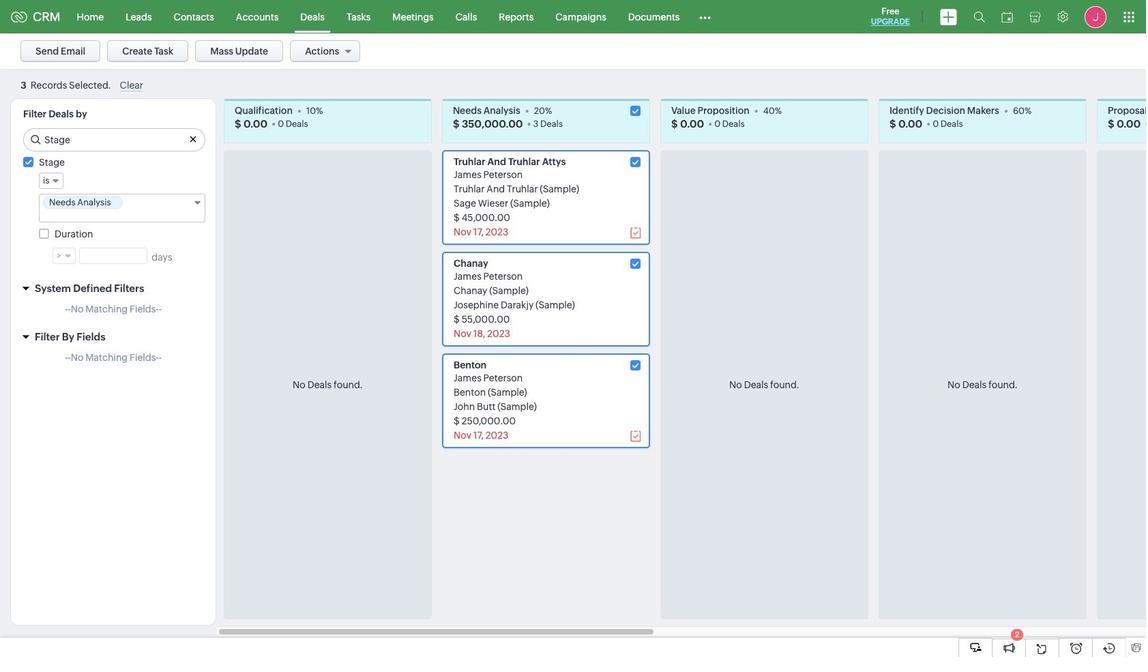 Task type: locate. For each thing, give the bounding box(es) containing it.
profile element
[[1077, 0, 1115, 33]]

Search text field
[[24, 129, 205, 151]]

Other Modules field
[[691, 6, 720, 28]]

0 vertical spatial region
[[11, 300, 216, 325]]

None text field
[[43, 211, 188, 221]]

None field
[[39, 173, 64, 189], [39, 194, 205, 222], [39, 173, 64, 189], [39, 194, 205, 222]]

region
[[11, 300, 216, 325], [11, 349, 216, 373]]

logo image
[[11, 11, 27, 22]]

create menu element
[[932, 0, 966, 33]]

1 vertical spatial region
[[11, 349, 216, 373]]

2 region from the top
[[11, 349, 216, 373]]

profile image
[[1085, 6, 1107, 28]]

1 region from the top
[[11, 300, 216, 325]]



Task type: describe. For each thing, give the bounding box(es) containing it.
search image
[[974, 11, 985, 23]]

calendar image
[[1002, 11, 1013, 22]]

create menu image
[[940, 9, 957, 25]]

search element
[[966, 0, 994, 33]]



